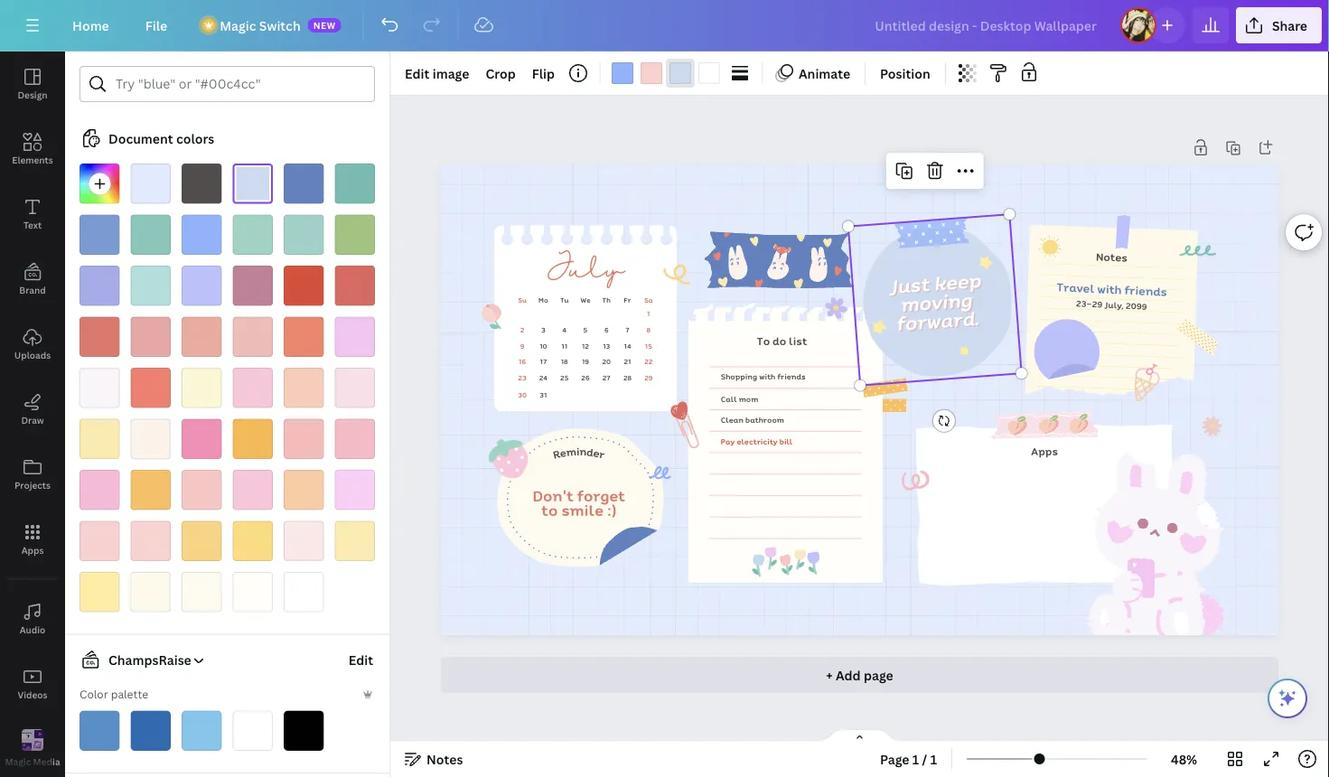 Task type: describe. For each thing, give the bounding box(es) containing it.
#f6bbb7 image
[[233, 317, 273, 357]]

add a new color image
[[80, 164, 120, 204]]

pay
[[721, 436, 735, 447]]

mom
[[739, 393, 759, 404]]

#ffb8d9 image
[[80, 470, 120, 510]]

new
[[313, 19, 336, 31]]

#ffb743 image
[[233, 419, 273, 459]]

home link
[[58, 7, 124, 43]]

edit for edit image
[[405, 65, 430, 82]]

sa
[[644, 294, 653, 305]]

draw
[[21, 414, 44, 426]]

flip button
[[525, 59, 562, 88]]

pay electricity bill apps
[[721, 436, 1058, 459]]

add
[[836, 667, 861, 684]]

magic for magic switch
[[220, 17, 256, 34]]

friends for shopping
[[778, 371, 806, 382]]

audio button
[[0, 587, 65, 652]]

#fffaef image
[[182, 572, 222, 612]]

1 for sa
[[647, 308, 650, 318]]

10
[[540, 340, 547, 351]]

videos
[[18, 689, 47, 701]]

design button
[[0, 52, 65, 117]]

clean bathroom
[[721, 414, 784, 426]]

july
[[547, 250, 625, 291]]

th 13 27 6 20
[[602, 294, 611, 383]]

#75c6ef image
[[182, 711, 222, 751]]

i
[[576, 443, 580, 459]]

m
[[566, 443, 577, 460]]

to
[[542, 499, 558, 521]]

48%
[[1171, 751, 1198, 768]]

just keep moving forward.
[[888, 265, 982, 337]]

apps inside apps button
[[21, 544, 44, 556]]

18
[[561, 357, 568, 367]]

travel with friends 23-29 july, 2099
[[1057, 278, 1168, 313]]

#bcc1ff image
[[182, 266, 222, 306]]

d
[[586, 443, 595, 460]]

#524c4c image
[[182, 164, 222, 204]]

#66bdb1 image
[[335, 164, 375, 204]]

#94d4c3 image
[[233, 215, 273, 255]]

list
[[789, 332, 807, 349]]

27
[[603, 373, 611, 383]]

#ffc4dc image
[[233, 470, 273, 510]]

position
[[880, 65, 931, 82]]

don't
[[533, 484, 574, 506]]

magic media button
[[0, 717, 65, 777]]

tu
[[560, 294, 569, 305]]

#ffb8b8 image
[[284, 419, 324, 459]]

#7dc7bd image
[[131, 215, 171, 255]]

travel
[[1057, 278, 1095, 297]]

29 inside sa 1 15 29 8 22
[[644, 373, 653, 383]]

26
[[581, 373, 590, 383]]

#759ad7 image
[[80, 215, 120, 255]]

edit button
[[347, 642, 375, 678]]

#166bb5 image
[[131, 711, 171, 751]]

media
[[33, 756, 60, 768]]

apps inside "pay electricity bill apps"
[[1031, 442, 1058, 459]]

21
[[624, 357, 631, 367]]

#ffc4dc image
[[233, 470, 273, 510]]

mo
[[539, 294, 548, 305]]

#ff8ab9 image
[[182, 419, 222, 459]]

1 e from the left
[[559, 444, 568, 461]]

share
[[1272, 17, 1308, 34]]

su 9 23 2 16 30
[[518, 294, 527, 400]]

#166bb5 image
[[131, 711, 171, 751]]

elements
[[12, 154, 53, 166]]

electricity
[[737, 436, 778, 447]]

image
[[433, 65, 469, 82]]

home
[[72, 17, 109, 34]]

forward.
[[895, 303, 980, 337]]

su
[[518, 294, 527, 305]]

shopping with friends
[[721, 371, 806, 382]]

to
[[757, 332, 770, 349]]

elements button
[[0, 117, 65, 182]]

#f4a99e image
[[182, 317, 222, 357]]

#66bdb1 image
[[335, 164, 375, 204]]

color palette
[[80, 687, 148, 702]]

shopping
[[721, 371, 757, 382]]

just
[[888, 269, 930, 300]]

+ add page
[[826, 667, 894, 684]]

48% button
[[1155, 745, 1214, 774]]

#4890cd image
[[80, 711, 120, 751]]

r
[[551, 445, 562, 463]]

7
[[626, 324, 630, 335]]

#ffb743 image
[[233, 419, 273, 459]]

document colors
[[108, 130, 214, 147]]

apps button
[[0, 507, 65, 572]]

edit for edit
[[349, 652, 373, 669]]

Try "blue" or "#00c4cc" search field
[[116, 67, 363, 101]]

file
[[145, 17, 167, 34]]

12
[[582, 340, 589, 351]]

crop
[[486, 65, 516, 82]]

animate button
[[770, 59, 858, 88]]

2099
[[1126, 299, 1148, 313]]

#fffaef image
[[182, 572, 222, 612]]

2 horizontal spatial 1
[[931, 751, 937, 768]]

1 for page
[[913, 751, 919, 768]]

side panel tab list
[[0, 52, 65, 777]]

29 inside the travel with friends 23-29 july, 2099
[[1092, 297, 1103, 310]]

#ffcdf7 image
[[335, 470, 375, 510]]

23
[[518, 373, 527, 383]]

#fac3f3 image
[[335, 317, 375, 357]]

#4890cd image
[[80, 711, 120, 751]]

#ffbd59 image
[[131, 470, 171, 510]]

document
[[108, 130, 173, 147]]

15
[[645, 340, 652, 351]]

clean
[[721, 414, 744, 426]]

crop button
[[478, 59, 523, 88]]

we
[[580, 294, 591, 305]]



Task type: vqa. For each thing, say whether or not it's contained in the screenshot.
search field
no



Task type: locate. For each thing, give the bounding box(es) containing it.
e right the "n" on the left bottom of the page
[[592, 444, 602, 461]]

29 down 22
[[644, 373, 653, 383]]

with inside the travel with friends 23-29 july, 2099
[[1097, 280, 1123, 298]]

1 vertical spatial #8cb3ff image
[[182, 215, 222, 255]]

friends right the july,
[[1125, 281, 1168, 300]]

0 horizontal spatial edit
[[349, 652, 373, 669]]

r e m i n d e r
[[551, 443, 607, 463]]

:)
[[607, 499, 617, 521]]

1 vertical spatial with
[[759, 371, 776, 382]]

cute pastel hand drawn doodle line image
[[661, 257, 697, 291]]

#ffcaa1 image
[[284, 470, 324, 510], [284, 470, 324, 510]]

#ffec9e image
[[80, 572, 120, 612], [80, 572, 120, 612]]

#fecbb8 image
[[284, 368, 324, 408], [284, 368, 324, 408]]

fr
[[624, 294, 631, 305]]

1 horizontal spatial friends
[[1125, 281, 1168, 300]]

1 horizontal spatial edit
[[405, 65, 430, 82]]

0 vertical spatial #8cb3ff image
[[612, 62, 633, 84]]

1 vertical spatial friends
[[778, 371, 806, 382]]

#fffaea image
[[131, 572, 171, 612]]

file button
[[131, 7, 182, 43]]

#524c4c image
[[182, 164, 222, 204]]

page
[[880, 751, 910, 768]]

#8cb3ff image
[[612, 62, 633, 84], [182, 215, 222, 255]]

20
[[602, 357, 611, 367]]

#759ad7 image
[[80, 215, 120, 255]]

#ffcfcf image
[[641, 62, 662, 84], [80, 521, 120, 561], [80, 521, 120, 561]]

draw button
[[0, 377, 65, 442]]

brand button
[[0, 247, 65, 312]]

we 12 26 5 19
[[580, 294, 591, 383]]

#ffcfcf image inside color group
[[641, 62, 662, 84]]

animate
[[799, 65, 850, 82]]

3
[[541, 324, 546, 335]]

text
[[23, 219, 42, 231]]

audio
[[20, 624, 45, 636]]

1 horizontal spatial 1
[[913, 751, 919, 768]]

#ffd1d1 image
[[131, 521, 171, 561], [131, 521, 171, 561]]

0 horizontal spatial apps
[[21, 544, 44, 556]]

design
[[18, 89, 47, 101]]

#5c82c2 image
[[284, 164, 324, 204]]

#c87f9a image
[[233, 266, 273, 306], [233, 266, 273, 306]]

sa 1 15 29 8 22
[[644, 294, 653, 383]]

add a new color image
[[80, 164, 120, 204]]

#fedee9 image
[[335, 368, 375, 408], [335, 368, 375, 408]]

#8cb3ff image
[[612, 62, 633, 84], [182, 215, 222, 255]]

23-
[[1076, 297, 1093, 310]]

n
[[579, 443, 587, 459]]

e
[[559, 444, 568, 461], [592, 444, 602, 461]]

2 e from the left
[[592, 444, 602, 461]]

#ffc4c4 image
[[182, 470, 222, 510], [182, 470, 222, 510]]

projects
[[14, 479, 51, 491]]

#feeaa9 image
[[80, 419, 120, 459], [80, 419, 120, 459]]

0 horizontal spatial e
[[559, 444, 568, 461]]

color group
[[608, 59, 724, 88]]

#ccdaf1 image
[[670, 62, 691, 84], [670, 62, 691, 84]]

show pages image
[[817, 728, 903, 743]]

magic left media at left
[[5, 756, 31, 768]]

bathroom
[[746, 414, 784, 426]]

#a9dfdc image
[[131, 266, 171, 306], [131, 266, 171, 306]]

#fffaea image
[[131, 572, 171, 612]]

#ffbd59 image
[[131, 470, 171, 510]]

color
[[80, 687, 108, 702]]

1 down the sa
[[647, 308, 650, 318]]

#97d1c9 image
[[284, 215, 324, 255], [284, 215, 324, 255]]

smile
[[562, 499, 604, 521]]

0 vertical spatial notes
[[1096, 248, 1128, 265]]

#e44533 image
[[284, 266, 324, 306], [284, 266, 324, 306]]

don't forget to smile :)
[[533, 484, 625, 521]]

1
[[647, 308, 650, 318], [913, 751, 919, 768], [931, 751, 937, 768]]

0 horizontal spatial #8cb3ff image
[[182, 215, 222, 255]]

do
[[773, 332, 786, 349]]

#8cb3ff image left #ffcfcf image
[[612, 62, 633, 84]]

1 horizontal spatial magic
[[220, 17, 256, 34]]

e left i
[[559, 444, 568, 461]]

#8cb3ff image up #bcc1ff icon
[[182, 215, 222, 255]]

0 horizontal spatial #8cb3ff image
[[182, 215, 222, 255]]

#9ac47a image
[[335, 215, 375, 255], [335, 215, 375, 255]]

#ffffff image
[[699, 62, 720, 84], [233, 711, 273, 751], [233, 711, 273, 751]]

to do list
[[757, 332, 807, 349]]

1 vertical spatial magic
[[5, 756, 31, 768]]

edit
[[405, 65, 430, 82], [349, 652, 373, 669]]

magic inside main menu bar
[[220, 17, 256, 34]]

apps
[[1031, 442, 1058, 459], [21, 544, 44, 556]]

with right shopping
[[759, 371, 776, 382]]

28
[[623, 373, 632, 383]]

6
[[604, 324, 609, 335]]

#8cb3ff image up #bcc1ff icon
[[182, 215, 222, 255]]

#ffb8d9 image
[[80, 470, 120, 510]]

#f4a99e image
[[182, 317, 222, 357]]

0 horizontal spatial with
[[759, 371, 776, 382]]

canva assistant image
[[1277, 688, 1299, 709]]

#dfeaff image
[[131, 164, 171, 204], [131, 164, 171, 204]]

#bcc1ff image
[[182, 266, 222, 306]]

24
[[539, 373, 548, 383]]

edit inside dropdown button
[[405, 65, 430, 82]]

#fac3f3 image
[[335, 317, 375, 357]]

1 vertical spatial edit
[[349, 652, 373, 669]]

#ffe7e7 image
[[284, 521, 324, 561], [284, 521, 324, 561]]

1 inside sa 1 15 29 8 22
[[647, 308, 650, 318]]

22
[[645, 357, 653, 367]]

#e5645e image
[[335, 266, 375, 306], [335, 266, 375, 306]]

#e87568 image
[[80, 317, 120, 357], [80, 317, 120, 357]]

flip
[[532, 65, 555, 82]]

0 vertical spatial apps
[[1031, 442, 1058, 459]]

1 right /
[[931, 751, 937, 768]]

1 vertical spatial 29
[[644, 373, 653, 383]]

#fcf7d2 image
[[182, 368, 222, 408], [182, 368, 222, 408]]

july,
[[1104, 298, 1124, 311]]

0 horizontal spatial 29
[[644, 373, 653, 383]]

#ffdb76 image
[[233, 521, 273, 561]]

magic media
[[5, 756, 60, 768]]

0 vertical spatial friends
[[1125, 281, 1168, 300]]

#fec6d9 image
[[233, 368, 273, 408], [233, 368, 273, 408]]

1 horizontal spatial e
[[592, 444, 602, 461]]

videos button
[[0, 652, 65, 717]]

uploads
[[14, 349, 51, 361]]

0 horizontal spatial magic
[[5, 756, 31, 768]]

31
[[540, 389, 547, 400]]

#faf5fa image
[[80, 368, 120, 408], [80, 368, 120, 408]]

notes button
[[398, 745, 470, 774]]

1 horizontal spatial 29
[[1092, 297, 1103, 310]]

moving
[[900, 285, 973, 318]]

+ add page button
[[441, 657, 1279, 693]]

#a5abed image
[[80, 266, 120, 306], [80, 266, 120, 306]]

magic for magic media
[[5, 756, 31, 768]]

0 vertical spatial #8cb3ff image
[[612, 62, 633, 84]]

edit image
[[405, 65, 469, 82]]

#ccdaf1 image
[[233, 164, 273, 204], [233, 164, 273, 204]]

#94d4c3 image
[[233, 215, 273, 255]]

with right 23-
[[1097, 280, 1123, 298]]

magic inside button
[[5, 756, 31, 768]]

11
[[561, 340, 568, 351]]

#ffcdf7 image
[[335, 470, 375, 510]]

#f6bbb7 image
[[233, 317, 273, 357]]

#7dc7bd image
[[131, 215, 171, 255]]

champsraise
[[108, 652, 191, 669]]

main menu bar
[[0, 0, 1329, 52]]

1 left /
[[913, 751, 919, 768]]

th
[[602, 294, 611, 305]]

#f0a5a5 image
[[131, 317, 171, 357], [131, 317, 171, 357]]

edit inside button
[[349, 652, 373, 669]]

notes inside button
[[427, 751, 463, 768]]

2
[[520, 324, 525, 335]]

uploads button
[[0, 312, 65, 377]]

#ffcfcf image
[[641, 62, 662, 84]]

5
[[583, 324, 588, 335]]

#8cb3ff image left #ffcfcf image
[[612, 62, 633, 84]]

#fa8068 image
[[284, 317, 324, 357], [284, 317, 324, 357]]

with for travel
[[1097, 280, 1123, 298]]

#ffffff image
[[699, 62, 720, 84], [284, 572, 324, 612], [284, 572, 324, 612]]

1 vertical spatial #8cb3ff image
[[182, 215, 222, 255]]

magic switch
[[220, 17, 301, 34]]

1 horizontal spatial apps
[[1031, 442, 1058, 459]]

0 vertical spatial magic
[[220, 17, 256, 34]]

tu 11 25 4 18
[[560, 294, 569, 383]]

25
[[560, 373, 569, 383]]

page 1 / 1
[[880, 751, 937, 768]]

1 vertical spatial apps
[[21, 544, 44, 556]]

1 horizontal spatial #8cb3ff image
[[612, 62, 633, 84]]

switch
[[259, 17, 301, 34]]

#ffd27a image
[[182, 521, 222, 561], [182, 521, 222, 561]]

1 horizontal spatial #8cb3ff image
[[612, 62, 633, 84]]

magic left the switch
[[220, 17, 256, 34]]

brand
[[19, 284, 46, 296]]

0 vertical spatial 29
[[1092, 297, 1103, 310]]

16
[[519, 357, 526, 367]]

0 horizontal spatial friends
[[778, 371, 806, 382]]

1 vertical spatial notes
[[427, 751, 463, 768]]

#ffdb76 image
[[233, 521, 273, 561]]

#ffb8c5 image
[[335, 419, 375, 459], [335, 419, 375, 459]]

0 horizontal spatial 1
[[647, 308, 650, 318]]

17
[[540, 357, 547, 367]]

friends for travel
[[1125, 281, 1168, 300]]

#010101 image
[[284, 711, 324, 751], [284, 711, 324, 751]]

#ffb8b8 image
[[284, 419, 324, 459]]

bill
[[780, 436, 793, 447]]

#fc7a6c image
[[131, 368, 171, 408], [131, 368, 171, 408]]

fr 14 28 7 21
[[623, 294, 632, 383]]

29 left the july,
[[1092, 297, 1103, 310]]

#ffebab image
[[335, 521, 375, 561]]

#ffebab image
[[335, 521, 375, 561]]

#75c6ef image
[[182, 711, 222, 751]]

Design title text field
[[861, 7, 1113, 43]]

with for shopping
[[759, 371, 776, 382]]

1 horizontal spatial with
[[1097, 280, 1123, 298]]

keep
[[933, 265, 982, 297]]

0 vertical spatial edit
[[405, 65, 430, 82]]

#fef3eb image
[[131, 419, 171, 459], [131, 419, 171, 459]]

#fffef8 image
[[233, 572, 273, 612], [233, 572, 273, 612]]

4
[[562, 324, 567, 335]]

champsraise button
[[72, 649, 206, 671]]

palette
[[111, 687, 148, 702]]

colors
[[176, 130, 214, 147]]

1 horizontal spatial notes
[[1096, 248, 1128, 265]]

call
[[721, 393, 737, 404]]

friends inside the travel with friends 23-29 july, 2099
[[1125, 281, 1168, 300]]

0 vertical spatial with
[[1097, 280, 1123, 298]]

19
[[582, 357, 589, 367]]

#ff8ab9 image
[[182, 419, 222, 459]]

position button
[[873, 59, 938, 88]]

friends down list
[[778, 371, 806, 382]]

#5c82c2 image
[[284, 164, 324, 204]]

8
[[647, 324, 651, 335]]

/
[[922, 751, 928, 768]]

14
[[624, 340, 631, 351]]

0 horizontal spatial notes
[[427, 751, 463, 768]]



